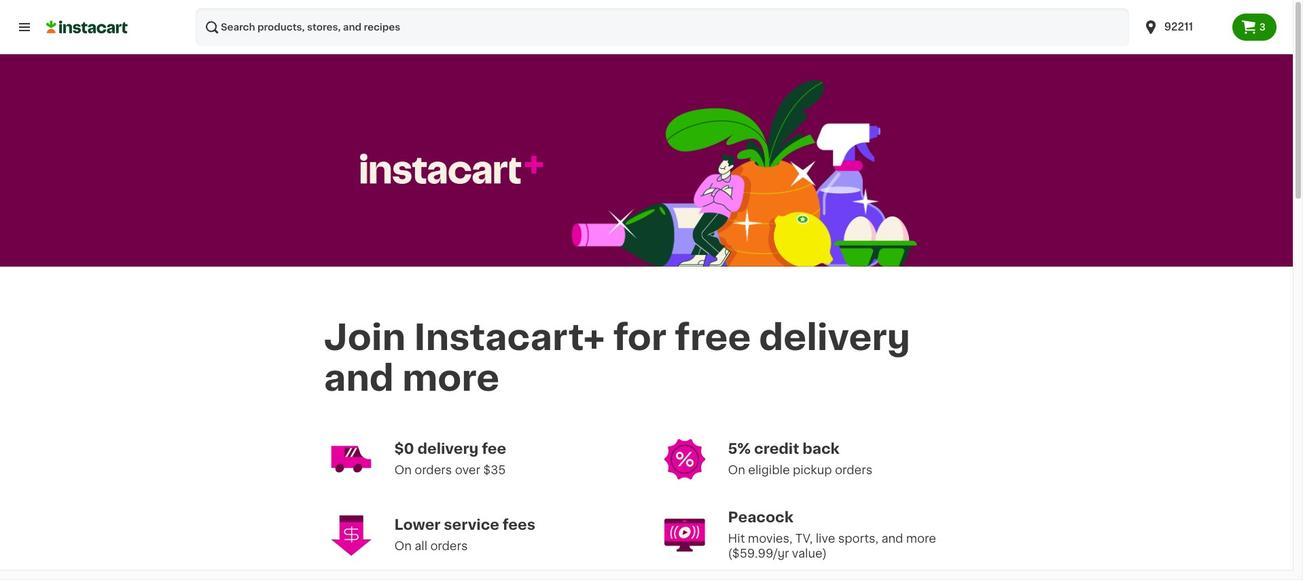 Task type: locate. For each thing, give the bounding box(es) containing it.
on orders over $35
[[394, 465, 506, 476]]

on for $0 delivery fee
[[394, 465, 412, 476]]

0 vertical spatial and
[[324, 362, 394, 396]]

delivery
[[759, 321, 910, 355], [417, 442, 479, 456]]

more
[[402, 362, 499, 396], [906, 534, 936, 545]]

and for join instacart+ for free delivery and more
[[324, 362, 394, 396]]

on all orders
[[394, 541, 468, 552]]

1 vertical spatial and
[[882, 534, 903, 545]]

on down 5% on the bottom of page
[[728, 465, 745, 476]]

orders down back
[[835, 465, 873, 476]]

None search field
[[196, 8, 1129, 46]]

fees
[[503, 518, 535, 532]]

0 horizontal spatial more
[[402, 362, 499, 396]]

instacart+
[[414, 321, 605, 355]]

more inside 'join instacart+ for free delivery and more'
[[402, 362, 499, 396]]

live
[[816, 534, 835, 545]]

hit movies, tv, live sports, and more ($59.99/yr value)
[[728, 534, 939, 560]]

on down $0
[[394, 465, 412, 476]]

0 vertical spatial more
[[402, 362, 499, 396]]

1 vertical spatial delivery
[[417, 442, 479, 456]]

fee
[[482, 442, 506, 456]]

and down "join"
[[324, 362, 394, 396]]

free
[[675, 321, 751, 355]]

join instacart+ for free delivery and more
[[324, 321, 919, 396]]

1 vertical spatial more
[[906, 534, 936, 545]]

orders
[[415, 465, 452, 476], [835, 465, 873, 476], [430, 541, 468, 552]]

more for hit movies, tv, live sports, and more ($59.99/yr value)
[[906, 534, 936, 545]]

0 vertical spatial delivery
[[759, 321, 910, 355]]

1 horizontal spatial and
[[882, 534, 903, 545]]

instacart plus image
[[360, 153, 543, 184]]

back
[[803, 442, 840, 456]]

on
[[394, 465, 412, 476], [728, 465, 745, 476], [394, 541, 412, 552]]

0 horizontal spatial and
[[324, 362, 394, 396]]

hit
[[728, 534, 745, 545]]

and inside 'join instacart+ for free delivery and more'
[[324, 362, 394, 396]]

pickup
[[793, 465, 832, 476]]

1 horizontal spatial more
[[906, 534, 936, 545]]

1 horizontal spatial delivery
[[759, 321, 910, 355]]

credit
[[754, 442, 799, 456]]

orders down the $0 delivery fee
[[415, 465, 452, 476]]

and right sports,
[[882, 534, 903, 545]]

3
[[1260, 22, 1266, 32]]

and
[[324, 362, 394, 396], [882, 534, 903, 545]]

on for 5% credit back
[[728, 465, 745, 476]]

over
[[455, 465, 480, 476]]

movies,
[[748, 534, 793, 545]]

and inside hit movies, tv, live sports, and more ($59.99/yr value)
[[882, 534, 903, 545]]

on left all
[[394, 541, 412, 552]]

92211 button
[[1143, 8, 1224, 46]]

more inside hit movies, tv, live sports, and more ($59.99/yr value)
[[906, 534, 936, 545]]

92211 button
[[1135, 8, 1232, 46]]

on eligible pickup orders
[[728, 465, 873, 476]]

and for hit movies, tv, live sports, and more ($59.99/yr value)
[[882, 534, 903, 545]]

Search field
[[196, 8, 1129, 46]]



Task type: vqa. For each thing, say whether or not it's contained in the screenshot.
Camera
no



Task type: describe. For each thing, give the bounding box(es) containing it.
sports,
[[838, 534, 879, 545]]

92211
[[1164, 22, 1193, 32]]

delivery inside 'join instacart+ for free delivery and more'
[[759, 321, 910, 355]]

all
[[415, 541, 427, 552]]

lower service fees
[[394, 518, 535, 532]]

tv,
[[795, 534, 813, 545]]

$0
[[394, 442, 414, 456]]

lower
[[394, 518, 441, 532]]

value)
[[792, 549, 827, 560]]

$0 delivery fee
[[394, 442, 506, 456]]

5% credit back
[[728, 442, 840, 456]]

$35
[[483, 465, 506, 476]]

orders down "lower service fees"
[[430, 541, 468, 552]]

instacart logo image
[[46, 19, 128, 35]]

3 button
[[1232, 14, 1277, 41]]

more for join instacart+ for free delivery and more
[[402, 362, 499, 396]]

join
[[324, 321, 406, 355]]

0 horizontal spatial delivery
[[417, 442, 479, 456]]

5%
[[728, 442, 751, 456]]

eligible
[[748, 465, 790, 476]]

on for lower service fees
[[394, 541, 412, 552]]

($59.99/yr
[[728, 549, 789, 560]]

peacock
[[728, 511, 794, 525]]

for
[[613, 321, 667, 355]]

service
[[444, 518, 499, 532]]



